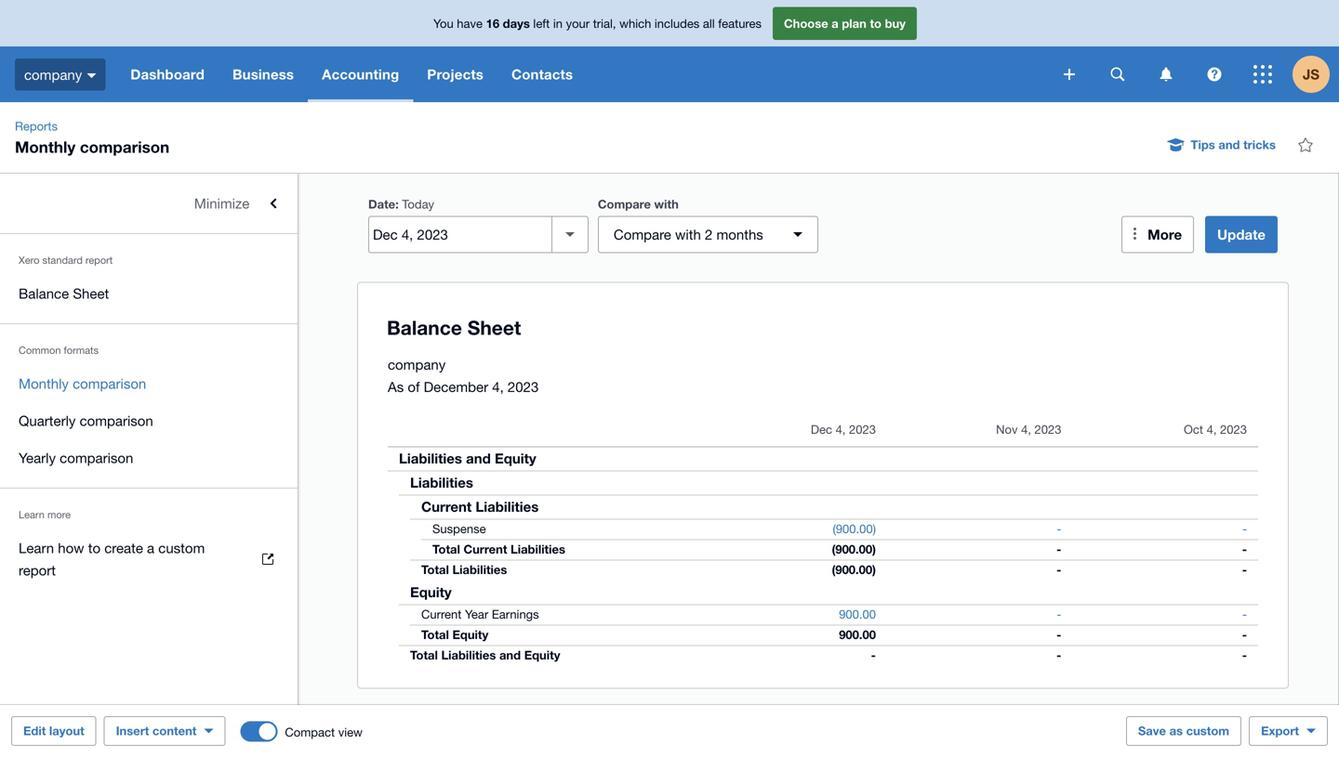 Task type: describe. For each thing, give the bounding box(es) containing it.
with for compare with 2 months
[[675, 226, 701, 243]]

(900.00) for total liabilities
[[832, 563, 876, 578]]

liabilities up earnings
[[511, 543, 565, 557]]

in
[[553, 16, 563, 30]]

view
[[338, 726, 363, 740]]

4, for oct 4, 2023
[[1207, 423, 1217, 437]]

update
[[1217, 226, 1266, 243]]

save as custom
[[1138, 724, 1230, 739]]

current for liabilities
[[421, 499, 472, 516]]

tips and tricks button
[[1157, 130, 1287, 160]]

your
[[566, 16, 590, 30]]

company button
[[0, 47, 116, 102]]

and for equity
[[466, 451, 491, 467]]

to inside banner
[[870, 16, 882, 30]]

16
[[486, 16, 499, 30]]

create
[[104, 540, 143, 557]]

balance sheet
[[19, 286, 109, 302]]

choose
[[784, 16, 828, 30]]

dec
[[811, 423, 832, 437]]

accounting
[[322, 66, 399, 83]]

oct
[[1184, 423, 1203, 437]]

a inside banner
[[832, 16, 839, 30]]

oct 4, 2023
[[1184, 423, 1247, 437]]

quarterly comparison link
[[0, 403, 298, 440]]

quarterly
[[19, 413, 76, 429]]

learn more
[[19, 509, 71, 521]]

compact
[[285, 726, 335, 740]]

reports
[[15, 119, 58, 133]]

accounting button
[[308, 47, 413, 102]]

2023 for nov 4, 2023
[[1035, 423, 1062, 437]]

nov
[[996, 423, 1018, 437]]

0 horizontal spatial svg image
[[1160, 67, 1172, 81]]

total current liabilities
[[432, 543, 565, 557]]

balance sheet link
[[0, 275, 298, 312]]

current year earnings
[[421, 608, 539, 622]]

4, for nov 4, 2023
[[1021, 423, 1031, 437]]

export button
[[1249, 717, 1328, 747]]

insert content
[[116, 724, 197, 739]]

2023 for dec 4, 2023
[[849, 423, 876, 437]]

december
[[424, 379, 488, 395]]

date : today
[[368, 197, 434, 212]]

report output element
[[388, 413, 1258, 666]]

projects
[[427, 66, 484, 83]]

liabilities down "total current liabilities"
[[452, 563, 507, 578]]

liabilities current liabilities
[[410, 475, 539, 516]]

plan
[[842, 16, 867, 30]]

have
[[457, 16, 483, 30]]

2
[[705, 226, 713, 243]]

equity down the total liabilities
[[410, 585, 452, 601]]

current for total
[[464, 543, 507, 557]]

update button
[[1205, 216, 1278, 253]]

contacts
[[511, 66, 573, 83]]

comparison for yearly comparison
[[60, 450, 133, 466]]

900.00 link
[[828, 606, 887, 625]]

includes
[[655, 16, 700, 30]]

earnings
[[492, 608, 539, 622]]

learn how to create a custom report link
[[0, 530, 298, 590]]

insert content button
[[104, 717, 225, 747]]

liabilities down total equity
[[441, 649, 496, 663]]

date
[[368, 197, 395, 212]]

2 horizontal spatial svg image
[[1111, 67, 1125, 81]]

formats
[[64, 345, 99, 357]]

(900.00) link
[[822, 520, 887, 539]]

1 vertical spatial monthly
[[19, 376, 69, 392]]

xero
[[19, 254, 39, 266]]

list of convenience dates image
[[551, 216, 589, 253]]

1 900.00 from the top
[[839, 608, 876, 622]]

year
[[465, 608, 488, 622]]

all
[[703, 16, 715, 30]]

features
[[718, 16, 762, 30]]

nov 4, 2023
[[996, 423, 1062, 437]]

learn for learn more
[[19, 509, 45, 521]]

of
[[408, 379, 420, 395]]

compare for compare with
[[598, 197, 651, 212]]

equity up liabilities current liabilities
[[495, 451, 536, 467]]

tips
[[1191, 138, 1215, 152]]

edit layout
[[23, 724, 84, 739]]

0 vertical spatial report
[[85, 254, 113, 266]]

custom inside learn how to create a custom report
[[158, 540, 205, 557]]

monthly comparison
[[19, 376, 146, 392]]

liabilities and equity
[[399, 451, 536, 467]]

yearly comparison link
[[0, 440, 298, 477]]

which
[[620, 16, 651, 30]]

minimize button
[[0, 185, 298, 222]]

quarterly comparison
[[19, 413, 153, 429]]

4, for dec 4, 2023
[[836, 423, 846, 437]]

more
[[47, 509, 71, 521]]

business
[[232, 66, 294, 83]]

to inside learn how to create a custom report
[[88, 540, 100, 557]]

tricks
[[1244, 138, 1276, 152]]

1 horizontal spatial svg image
[[1064, 69, 1075, 80]]

comparison inside "reports monthly comparison"
[[80, 138, 169, 156]]

tips and tricks
[[1191, 138, 1276, 152]]

total for total current liabilities
[[432, 543, 460, 557]]

dec 4, 2023
[[811, 423, 876, 437]]

total for total liabilities and equity
[[410, 649, 438, 663]]



Task type: vqa. For each thing, say whether or not it's contained in the screenshot.
bottom custom
yes



Task type: locate. For each thing, give the bounding box(es) containing it.
as
[[1170, 724, 1183, 739]]

current up the total liabilities
[[464, 543, 507, 557]]

4, right "december"
[[492, 379, 504, 395]]

0 horizontal spatial a
[[147, 540, 154, 557]]

comparison
[[80, 138, 169, 156], [73, 376, 146, 392], [80, 413, 153, 429], [60, 450, 133, 466]]

0 vertical spatial a
[[832, 16, 839, 30]]

comparison for quarterly comparison
[[80, 413, 153, 429]]

svg image
[[1254, 65, 1272, 84], [1160, 67, 1172, 81], [1208, 67, 1222, 81]]

to
[[870, 16, 882, 30], [88, 540, 100, 557]]

to left buy
[[870, 16, 882, 30]]

monthly down common
[[19, 376, 69, 392]]

edit layout button
[[11, 717, 96, 747]]

company up of
[[388, 357, 446, 373]]

more
[[1148, 226, 1182, 243]]

a right create at left
[[147, 540, 154, 557]]

(900.00)
[[833, 522, 876, 537], [832, 543, 876, 557], [832, 563, 876, 578]]

4, inside company as of december 4, 2023
[[492, 379, 504, 395]]

custom right as
[[1186, 724, 1230, 739]]

add to favourites image
[[1287, 126, 1324, 164]]

days
[[503, 16, 530, 30]]

compare for compare with 2 months
[[614, 226, 671, 243]]

dashboard
[[130, 66, 205, 83]]

(900.00) for total current liabilities
[[832, 543, 876, 557]]

comparison down monthly comparison link
[[80, 413, 153, 429]]

yearly comparison
[[19, 450, 133, 466]]

1 horizontal spatial report
[[85, 254, 113, 266]]

common
[[19, 345, 61, 357]]

0 vertical spatial monthly
[[15, 138, 75, 156]]

1 vertical spatial current
[[464, 543, 507, 557]]

learn for learn how to create a custom report
[[19, 540, 54, 557]]

as
[[388, 379, 404, 395]]

and down earnings
[[499, 649, 521, 663]]

comparison for monthly comparison
[[73, 376, 146, 392]]

js
[[1303, 66, 1320, 83]]

and
[[1219, 138, 1240, 152], [466, 451, 491, 467], [499, 649, 521, 663]]

save as custom button
[[1126, 717, 1242, 747]]

current inside liabilities current liabilities
[[421, 499, 472, 516]]

total equity
[[421, 628, 488, 643]]

svg image inside company "popup button"
[[87, 73, 96, 78]]

1 vertical spatial (900.00)
[[832, 543, 876, 557]]

with up compare with 2 months
[[654, 197, 679, 212]]

comparison up minimize 'button' on the top left of the page
[[80, 138, 169, 156]]

total for total equity
[[421, 628, 449, 643]]

1 horizontal spatial to
[[870, 16, 882, 30]]

to right how
[[88, 540, 100, 557]]

2023 right "december"
[[508, 379, 539, 395]]

0 vertical spatial 900.00
[[839, 608, 876, 622]]

with
[[654, 197, 679, 212], [675, 226, 701, 243]]

learn inside learn how to create a custom report
[[19, 540, 54, 557]]

2023 right oct
[[1220, 423, 1247, 437]]

1 vertical spatial report
[[19, 563, 56, 579]]

:
[[395, 197, 399, 212]]

more button
[[1122, 216, 1194, 253]]

2 horizontal spatial and
[[1219, 138, 1240, 152]]

2 vertical spatial (900.00)
[[832, 563, 876, 578]]

xero standard report
[[19, 254, 113, 266]]

layout
[[49, 724, 84, 739]]

2 900.00 from the top
[[839, 628, 876, 643]]

1 horizontal spatial company
[[388, 357, 446, 373]]

and inside 'button'
[[1219, 138, 1240, 152]]

0 horizontal spatial svg image
[[87, 73, 96, 78]]

900.00 down (900.00) link
[[839, 608, 876, 622]]

1 learn from the top
[[19, 509, 45, 521]]

banner containing dashboard
[[0, 0, 1339, 102]]

projects button
[[413, 47, 498, 102]]

comparison down formats
[[73, 376, 146, 392]]

900.00
[[839, 608, 876, 622], [839, 628, 876, 643]]

learn left more
[[19, 509, 45, 521]]

company for company
[[24, 66, 82, 83]]

comparison inside quarterly comparison link
[[80, 413, 153, 429]]

2 learn from the top
[[19, 540, 54, 557]]

total for total liabilities
[[421, 563, 449, 578]]

comparison inside yearly comparison link
[[60, 450, 133, 466]]

-
[[1057, 522, 1062, 537], [1242, 522, 1247, 537], [1057, 543, 1062, 557], [1242, 543, 1247, 557], [1057, 563, 1062, 578], [1242, 563, 1247, 578], [1057, 608, 1062, 622], [1242, 608, 1247, 622], [1057, 628, 1062, 643], [1242, 628, 1247, 643], [871, 649, 876, 663], [1057, 649, 1062, 663], [1242, 649, 1247, 663]]

reports link
[[7, 117, 65, 136]]

save
[[1138, 724, 1166, 739]]

liabilities
[[399, 451, 462, 467], [410, 475, 473, 492], [476, 499, 539, 516], [511, 543, 565, 557], [452, 563, 507, 578], [441, 649, 496, 663]]

900.00 down 900.00 link
[[839, 628, 876, 643]]

with left 2
[[675, 226, 701, 243]]

0 horizontal spatial custom
[[158, 540, 205, 557]]

how
[[58, 540, 84, 557]]

1 vertical spatial 900.00
[[839, 628, 876, 643]]

minimize
[[194, 195, 249, 212]]

2 horizontal spatial svg image
[[1254, 65, 1272, 84]]

1 vertical spatial with
[[675, 226, 701, 243]]

monthly comparison link
[[0, 366, 298, 403]]

custom right create at left
[[158, 540, 205, 557]]

choose a plan to buy
[[784, 16, 906, 30]]

company for company as of december 4, 2023
[[388, 357, 446, 373]]

compact view
[[285, 726, 363, 740]]

0 horizontal spatial to
[[88, 540, 100, 557]]

0 vertical spatial custom
[[158, 540, 205, 557]]

4, right oct
[[1207, 423, 1217, 437]]

contacts button
[[498, 47, 587, 102]]

sheet
[[73, 286, 109, 302]]

company inside company "popup button"
[[24, 66, 82, 83]]

you
[[433, 16, 454, 30]]

report inside learn how to create a custom report
[[19, 563, 56, 579]]

current up the suspense
[[421, 499, 472, 516]]

compare up compare with 2 months
[[598, 197, 651, 212]]

you have 16 days left in your trial, which includes all features
[[433, 16, 762, 30]]

learn how to create a custom report
[[19, 540, 205, 579]]

custom inside button
[[1186, 724, 1230, 739]]

current
[[421, 499, 472, 516], [464, 543, 507, 557], [421, 608, 462, 622]]

company as of december 4, 2023
[[388, 357, 539, 395]]

1 vertical spatial a
[[147, 540, 154, 557]]

1 horizontal spatial a
[[832, 16, 839, 30]]

comparison down quarterly comparison
[[60, 450, 133, 466]]

1 horizontal spatial custom
[[1186, 724, 1230, 739]]

Report title field
[[382, 306, 1251, 349]]

0 vertical spatial learn
[[19, 509, 45, 521]]

equity down year at left
[[452, 628, 488, 643]]

0 vertical spatial with
[[654, 197, 679, 212]]

1 vertical spatial learn
[[19, 540, 54, 557]]

0 horizontal spatial and
[[466, 451, 491, 467]]

4, right dec at the right bottom of the page
[[836, 423, 846, 437]]

0 vertical spatial and
[[1219, 138, 1240, 152]]

and right the tips at the top of the page
[[1219, 138, 1240, 152]]

report down learn more
[[19, 563, 56, 579]]

compare with
[[598, 197, 679, 212]]

export
[[1261, 724, 1299, 739]]

liabilities up "total current liabilities"
[[476, 499, 539, 516]]

and for tricks
[[1219, 138, 1240, 152]]

2023 right 'nov' on the right bottom of page
[[1035, 423, 1062, 437]]

learn
[[19, 509, 45, 521], [19, 540, 54, 557]]

equity down earnings
[[524, 649, 560, 663]]

months
[[717, 226, 763, 243]]

1 vertical spatial compare
[[614, 226, 671, 243]]

with for compare with
[[654, 197, 679, 212]]

liabilities down liabilities and equity
[[410, 475, 473, 492]]

comparison inside monthly comparison link
[[73, 376, 146, 392]]

liabilities up liabilities current liabilities
[[399, 451, 462, 467]]

0 horizontal spatial company
[[24, 66, 82, 83]]

2023 right dec at the right bottom of the page
[[849, 423, 876, 437]]

monthly inside "reports monthly comparison"
[[15, 138, 75, 156]]

monthly
[[15, 138, 75, 156], [19, 376, 69, 392]]

company
[[24, 66, 82, 83], [388, 357, 446, 373]]

0 vertical spatial to
[[870, 16, 882, 30]]

0 vertical spatial current
[[421, 499, 472, 516]]

current up total equity
[[421, 608, 462, 622]]

2 vertical spatial current
[[421, 608, 462, 622]]

common formats
[[19, 345, 99, 357]]

today
[[402, 197, 434, 212]]

2023 for oct 4, 2023
[[1220, 423, 1247, 437]]

1 vertical spatial custom
[[1186, 724, 1230, 739]]

1 vertical spatial company
[[388, 357, 446, 373]]

edit
[[23, 724, 46, 739]]

1 vertical spatial and
[[466, 451, 491, 467]]

content
[[152, 724, 197, 739]]

standard
[[42, 254, 83, 266]]

buy
[[885, 16, 906, 30]]

0 horizontal spatial report
[[19, 563, 56, 579]]

a inside learn how to create a custom report
[[147, 540, 154, 557]]

compare
[[598, 197, 651, 212], [614, 226, 671, 243]]

left
[[533, 16, 550, 30]]

dashboard link
[[116, 47, 219, 102]]

company inside company as of december 4, 2023
[[388, 357, 446, 373]]

Select end date field
[[369, 217, 551, 253]]

company up 'reports' in the left top of the page
[[24, 66, 82, 83]]

1 horizontal spatial and
[[499, 649, 521, 663]]

2 vertical spatial and
[[499, 649, 521, 663]]

1 horizontal spatial svg image
[[1208, 67, 1222, 81]]

balance
[[19, 286, 69, 302]]

and up liabilities current liabilities
[[466, 451, 491, 467]]

business button
[[219, 47, 308, 102]]

total liabilities
[[421, 563, 507, 578]]

js button
[[1293, 47, 1339, 102]]

a left plan
[[832, 16, 839, 30]]

0 vertical spatial compare
[[598, 197, 651, 212]]

compare down compare with
[[614, 226, 671, 243]]

monthly down reports link
[[15, 138, 75, 156]]

- link
[[1046, 520, 1073, 539], [1231, 520, 1258, 539], [1046, 606, 1073, 625], [1231, 606, 1258, 625]]

yearly
[[19, 450, 56, 466]]

svg image
[[1111, 67, 1125, 81], [1064, 69, 1075, 80], [87, 73, 96, 78]]

1 vertical spatial to
[[88, 540, 100, 557]]

0 vertical spatial company
[[24, 66, 82, 83]]

2023 inside company as of december 4, 2023
[[508, 379, 539, 395]]

learn down learn more
[[19, 540, 54, 557]]

report up sheet
[[85, 254, 113, 266]]

a
[[832, 16, 839, 30], [147, 540, 154, 557]]

compare with 2 months
[[614, 226, 763, 243]]

banner
[[0, 0, 1339, 102]]

insert
[[116, 724, 149, 739]]

0 vertical spatial (900.00)
[[833, 522, 876, 537]]

trial,
[[593, 16, 616, 30]]

4, right 'nov' on the right bottom of page
[[1021, 423, 1031, 437]]



